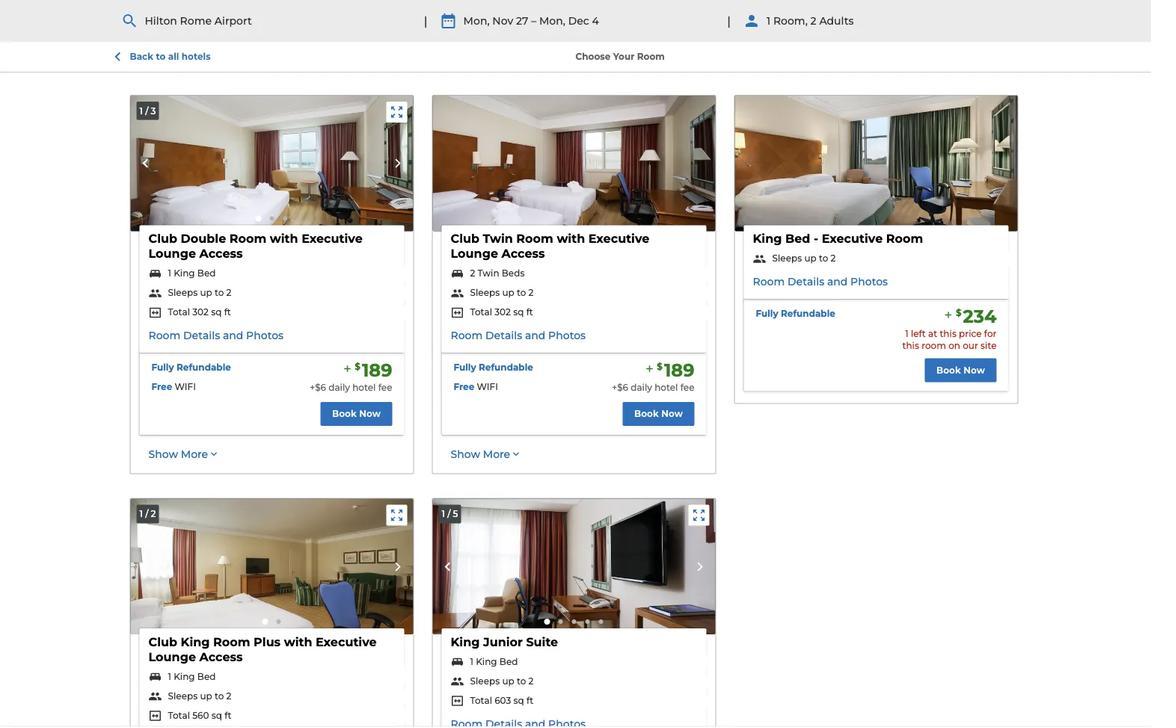 Task type: describe. For each thing, give the bounding box(es) containing it.
show more button down overview & photos "button"
[[149, 44, 220, 58]]

up for club double room with executive lounge access
[[200, 288, 212, 298]]

club for club double room with executive lounge access
[[149, 231, 177, 246]]

-
[[814, 231, 819, 246]]

1 left at this price for this room on our site
[[903, 328, 997, 352]]

27
[[516, 14, 529, 27]]

wifi for club twin room with executive lounge access
[[477, 382, 498, 393]]

now for club twin room with executive lounge access
[[662, 409, 683, 420]]

photos for club double room with executive lounge access
[[246, 329, 284, 342]]

up for club king room plus with executive lounge access
[[200, 691, 212, 702]]

overview & photos
[[140, 14, 240, 27]]

suite
[[526, 635, 558, 650]]

your
[[613, 51, 635, 62]]

total 560 sq ft
[[168, 711, 231, 722]]

1 inside 1 left at this price for this room on our site
[[906, 328, 909, 339]]

go to image #4 image
[[585, 620, 590, 625]]

sleeps for club king room plus with executive lounge access
[[168, 691, 198, 702]]

junior
[[483, 635, 523, 650]]

sq for double
[[211, 307, 222, 318]]

with for twin
[[557, 231, 585, 246]]

room,
[[774, 14, 808, 27]]

twin for club
[[483, 231, 513, 246]]

sleeps for club twin room with executive lounge access
[[470, 288, 500, 298]]

club twin room with executive lounge access
[[451, 231, 650, 261]]

king inside club king room plus with executive lounge access
[[181, 635, 210, 650]]

fully refundable button for club twin room with executive lounge access
[[454, 361, 533, 374]]

total for club king room plus with executive lounge access
[[168, 711, 190, 722]]

total 603 sq ft
[[470, 696, 534, 707]]

free for club twin room with executive lounge access
[[454, 382, 475, 393]]

2 horizontal spatial fully refundable button
[[756, 307, 836, 320]]

sleeps down king bed - executive room
[[773, 253, 802, 264]]

fully for club twin room with executive lounge access
[[454, 362, 476, 373]]

image #1 image for club king room plus with executive lounge access
[[131, 499, 413, 635]]

sq for junior
[[514, 696, 524, 707]]

double
[[181, 231, 226, 246]]

to for club double room with executive lounge access
[[215, 288, 224, 298]]

bed for club double room with executive lounge access
[[197, 268, 216, 279]]

photo carousel region for plus
[[131, 499, 413, 635]]

234
[[963, 305, 997, 327]]

$ 189 for club double room with executive lounge access
[[355, 359, 392, 381]]

about
[[443, 14, 476, 27]]

+$6 for club twin room with executive lounge access
[[612, 382, 628, 393]]

fully refundable for club double room with executive lounge access
[[152, 362, 231, 373]]

go to image #3 image for suite
[[572, 620, 576, 625]]

price
[[959, 328, 982, 339]]

3
[[151, 105, 156, 116]]

image #1 image for club double room with executive lounge access
[[131, 96, 413, 231]]

all
[[168, 51, 179, 62]]

1319
[[829, 16, 847, 26]]

sleeps up to 2 for king junior suite
[[470, 676, 534, 687]]

1 room, 2 adults
[[767, 14, 854, 27]]

king bed - executive room
[[753, 231, 924, 246]]

book for club double room with executive lounge access
[[332, 409, 357, 420]]

show up 1 / 2 at the left of the page
[[149, 448, 178, 461]]

club king room plus with executive lounge access
[[149, 635, 377, 665]]

adults
[[820, 14, 854, 27]]

at
[[929, 328, 938, 339]]

2 mon, from the left
[[539, 14, 566, 27]]

about button
[[425, 1, 494, 40]]

plus
[[254, 635, 281, 650]]

go to image #3 image for room
[[283, 217, 288, 221]]

go to image #1 image for with
[[256, 216, 261, 222]]

total for king junior suite
[[470, 696, 492, 707]]

and for bed
[[827, 276, 848, 288]]

daily for club double room with executive lounge access
[[329, 382, 350, 393]]

1 king bed for king
[[168, 672, 216, 683]]

sleeps for club double room with executive lounge access
[[168, 288, 198, 298]]

room details and photos button for twin
[[451, 329, 586, 343]]

| for 1 room, 2 adults
[[727, 13, 731, 28]]

access for twin
[[502, 246, 545, 261]]

fee for club twin room with executive lounge access
[[681, 382, 695, 393]]

show more down overview & photos "button"
[[149, 44, 208, 57]]

room inside club king room plus with executive lounge access
[[213, 635, 250, 650]]

5
[[453, 509, 458, 520]]

twin for 2
[[478, 268, 499, 279]]

2 horizontal spatial book
[[937, 365, 961, 376]]

1 / 3
[[140, 105, 156, 116]]

+$6 daily hotel fee for club double room with executive lounge access
[[310, 382, 392, 393]]

choose your room
[[576, 51, 665, 62]]

up down -
[[805, 253, 817, 264]]

room details and photos for twin
[[451, 329, 586, 342]]

room
[[922, 341, 946, 352]]

2 horizontal spatial refundable
[[781, 308, 836, 319]]

for
[[984, 328, 997, 339]]

189 for club double room with executive lounge access
[[362, 359, 392, 381]]

back to all hotels button
[[109, 48, 211, 66]]

sleeps up to 2 down -
[[773, 253, 836, 264]]

2 horizontal spatial fully refundable
[[756, 308, 836, 319]]

room inside club double room with executive lounge access
[[230, 231, 267, 246]]

2 horizontal spatial go to image #1 image
[[544, 620, 550, 625]]

–
[[531, 14, 537, 27]]

executive inside club double room with executive lounge access
[[302, 231, 363, 246]]

map button
[[577, 1, 636, 40]]

king left -
[[753, 231, 782, 246]]

bed for king junior suite
[[500, 657, 518, 668]]

hilton
[[145, 14, 177, 27]]

hotel for club double room with executive lounge access
[[353, 382, 376, 393]]

left
[[911, 328, 926, 339]]

room details and photos button for double
[[149, 329, 284, 343]]

room details and photos for double
[[149, 329, 284, 342]]

king down double
[[174, 268, 195, 279]]

show more button up 5
[[451, 447, 522, 462]]

/ for access
[[145, 105, 148, 116]]

show down hilton
[[149, 44, 178, 57]]

ft for king
[[225, 711, 231, 722]]

to inside button
[[156, 51, 166, 62]]

access for double
[[199, 246, 243, 261]]

2 horizontal spatial now
[[964, 365, 985, 376]]

2 horizontal spatial book now
[[937, 365, 985, 376]]

photo carousel region for with
[[131, 96, 413, 231]]

2 horizontal spatial fully
[[756, 308, 779, 319]]

on
[[949, 341, 961, 352]]

sq for king
[[212, 711, 222, 722]]

sleeps up to 2 for club king room plus with executive lounge access
[[168, 691, 232, 702]]

total for club twin room with executive lounge access
[[470, 307, 492, 318]]

/ for lounge
[[145, 509, 148, 520]]

sq for twin
[[513, 307, 524, 318]]

with inside club king room plus with executive lounge access
[[284, 635, 312, 650]]

lounge inside club king room plus with executive lounge access
[[149, 650, 196, 665]]

up for club twin room with executive lounge access
[[502, 288, 515, 298]]

refundable for club double room with executive lounge access
[[177, 362, 231, 373]]

603
[[495, 696, 511, 707]]

$ 189 for club twin room with executive lounge access
[[657, 359, 695, 381]]



Task type: vqa. For each thing, say whether or not it's contained in the screenshot.
Wednesday, associated with Miami,
no



Task type: locate. For each thing, give the bounding box(es) containing it.
1 horizontal spatial go to image #2 image
[[276, 620, 281, 625]]

photo carousel region
[[131, 96, 413, 231], [131, 499, 413, 635], [433, 499, 716, 635]]

more for show more button underneath overview & photos "button"
[[181, 44, 208, 57]]

ft for twin
[[526, 307, 533, 318]]

refundable for club twin room with executive lounge access
[[479, 362, 533, 373]]

1 horizontal spatial $ 189
[[657, 359, 695, 381]]

0 horizontal spatial go to image #2 image
[[270, 217, 274, 221]]

1 total 302 sq ft from the left
[[168, 307, 231, 318]]

1 $ 189 from the left
[[355, 359, 392, 381]]

room details and photos button for bed
[[753, 275, 888, 290]]

1 | from the left
[[424, 13, 428, 28]]

1 / 5
[[442, 509, 458, 520]]

club inside club king room plus with executive lounge access
[[149, 635, 177, 650]]

image #1 image for king junior suite
[[433, 499, 716, 635]]

sleeps up to 2 for club double room with executive lounge access
[[168, 288, 232, 298]]

1 horizontal spatial +$6 daily hotel fee
[[612, 382, 695, 393]]

room
[[637, 51, 665, 62], [230, 231, 267, 246], [517, 231, 554, 246], [886, 231, 924, 246], [753, 276, 785, 288], [149, 329, 181, 342], [451, 329, 483, 342], [213, 635, 250, 650]]

ft right 603
[[527, 696, 534, 707]]

$ 1319 $ 1212
[[824, 8, 894, 30]]

sleeps up total 603 sq ft
[[470, 676, 500, 687]]

club for club twin room with executive lounge access
[[451, 231, 480, 246]]

1 302 from the left
[[192, 307, 209, 318]]

executive inside club king room plus with executive lounge access
[[316, 635, 377, 650]]

1 king bed for double
[[168, 268, 216, 279]]

2 horizontal spatial details
[[788, 276, 825, 288]]

lounge for twin
[[451, 246, 498, 261]]

total
[[168, 307, 190, 318], [470, 307, 492, 318], [470, 696, 492, 707], [168, 711, 190, 722]]

lounge inside club double room with executive lounge access
[[149, 246, 196, 261]]

lounge inside club twin room with executive lounge access
[[451, 246, 498, 261]]

2 horizontal spatial go to image #2 image
[[559, 620, 563, 625]]

go to image #2 image for plus
[[276, 620, 281, 625]]

0 vertical spatial this
[[940, 328, 957, 339]]

book for club twin room with executive lounge access
[[635, 409, 659, 420]]

1 king bed up total 560 sq ft
[[168, 672, 216, 683]]

0 horizontal spatial 189
[[362, 359, 392, 381]]

club inside club double room with executive lounge access
[[149, 231, 177, 246]]

2 horizontal spatial room details and photos
[[753, 276, 888, 288]]

details for bed
[[788, 276, 825, 288]]

go to image #1 image for plus
[[262, 620, 268, 625]]

1 horizontal spatial fully
[[454, 362, 476, 373]]

with inside club double room with executive lounge access
[[270, 231, 298, 246]]

1 vertical spatial twin
[[478, 268, 499, 279]]

book now button for club double room with executive lounge access
[[321, 403, 392, 426]]

more
[[785, 16, 813, 28], [181, 44, 208, 57], [181, 448, 208, 461], [483, 448, 510, 461]]

0 horizontal spatial refundable
[[177, 362, 231, 373]]

1 horizontal spatial go to image #3 image
[[572, 620, 576, 625]]

sleeps
[[773, 253, 802, 264], [168, 288, 198, 298], [470, 288, 500, 298], [470, 676, 500, 687], [168, 691, 198, 702]]

bed left -
[[786, 231, 811, 246]]

0 horizontal spatial |
[[424, 13, 428, 28]]

1 +$6 from the left
[[310, 382, 326, 393]]

1 189 from the left
[[362, 359, 392, 381]]

executive
[[302, 231, 363, 246], [589, 231, 650, 246], [822, 231, 883, 246], [316, 635, 377, 650]]

| left room,
[[727, 13, 731, 28]]

show more button left "1319"
[[753, 15, 825, 29]]

1 free wifi from the left
[[152, 382, 196, 393]]

airport
[[215, 14, 252, 27]]

reviews button
[[496, 1, 575, 40]]

ft down club twin room with executive lounge access
[[526, 307, 533, 318]]

302 down double
[[192, 307, 209, 318]]

/
[[145, 105, 148, 116], [145, 509, 148, 520], [448, 509, 451, 520]]

1 hotel from the left
[[353, 382, 376, 393]]

mon,
[[464, 14, 490, 27], [539, 14, 566, 27]]

560
[[192, 711, 209, 722]]

wifi for club double room with executive lounge access
[[175, 382, 196, 393]]

to down double
[[215, 288, 224, 298]]

2 horizontal spatial book now button
[[925, 359, 997, 383]]

hotel
[[353, 382, 376, 393], [655, 382, 678, 393]]

+$6 for club double room with executive lounge access
[[310, 382, 326, 393]]

1 horizontal spatial hotel
[[655, 382, 678, 393]]

executive inside club twin room with executive lounge access
[[589, 231, 650, 246]]

this
[[940, 328, 957, 339], [903, 341, 920, 352]]

302 for double
[[192, 307, 209, 318]]

with for double
[[270, 231, 298, 246]]

&
[[192, 14, 199, 27]]

back to all hotels
[[130, 51, 211, 62]]

twin
[[483, 231, 513, 246], [478, 268, 499, 279]]

1 horizontal spatial go to image #1 image
[[262, 620, 268, 625]]

sleeps for king junior suite
[[470, 676, 500, 687]]

0 horizontal spatial 302
[[192, 307, 209, 318]]

go to image #1 image
[[256, 216, 261, 222], [262, 620, 268, 625], [544, 620, 550, 625]]

to left all
[[156, 51, 166, 62]]

twin up 2 twin beds
[[483, 231, 513, 246]]

2 +$6 from the left
[[612, 382, 628, 393]]

ft right 560
[[225, 711, 231, 722]]

| for mon, nov 27 – mon, dec 4
[[424, 13, 428, 28]]

sleeps up to 2 up total 603 sq ft
[[470, 676, 534, 687]]

to up total 560 sq ft
[[215, 691, 224, 702]]

1 horizontal spatial now
[[662, 409, 683, 420]]

fully for club double room with executive lounge access
[[152, 362, 174, 373]]

daily for club twin room with executive lounge access
[[631, 382, 652, 393]]

tab list
[[121, 0, 637, 40]]

room details and photos button
[[753, 275, 888, 290], [149, 329, 284, 343], [451, 329, 586, 343]]

2 total 302 sq ft from the left
[[470, 307, 533, 318]]

2 +$6 daily hotel fee from the left
[[612, 382, 695, 393]]

1 horizontal spatial fully refundable button
[[454, 361, 533, 374]]

refundable
[[781, 308, 836, 319], [177, 362, 231, 373], [479, 362, 533, 373]]

total 302 sq ft down 2 twin beds
[[470, 307, 533, 318]]

this up the on
[[940, 328, 957, 339]]

fully refundable button for club double room with executive lounge access
[[152, 361, 231, 374]]

book now for club twin room with executive lounge access
[[635, 409, 683, 420]]

1 horizontal spatial wifi
[[477, 382, 498, 393]]

go to image #5 image
[[599, 620, 603, 625]]

ft down club double room with executive lounge access
[[224, 307, 231, 318]]

show more
[[753, 16, 813, 28], [149, 44, 208, 57], [149, 448, 208, 461], [451, 448, 510, 461]]

now
[[964, 365, 985, 376], [359, 409, 381, 420], [662, 409, 683, 420]]

photos
[[202, 14, 240, 27], [851, 276, 888, 288], [246, 329, 284, 342], [549, 329, 586, 342]]

total 302 sq ft
[[168, 307, 231, 318], [470, 307, 533, 318]]

2 twin beds
[[470, 268, 525, 279]]

king down junior
[[476, 657, 497, 668]]

2 | from the left
[[727, 13, 731, 28]]

0 horizontal spatial room details and photos
[[149, 329, 284, 342]]

show up 5
[[451, 448, 480, 461]]

and for twin
[[525, 329, 546, 342]]

hotel for club twin room with executive lounge access
[[655, 382, 678, 393]]

room details and photos
[[753, 276, 888, 288], [149, 329, 284, 342], [451, 329, 586, 342]]

go to image #3 image left go to image #4
[[572, 620, 576, 625]]

302 for twin
[[495, 307, 511, 318]]

1 fee from the left
[[378, 382, 392, 393]]

overview
[[140, 14, 189, 27]]

0 horizontal spatial hotel
[[353, 382, 376, 393]]

0 horizontal spatial +$6 daily hotel fee
[[310, 382, 392, 393]]

0 horizontal spatial now
[[359, 409, 381, 420]]

1 horizontal spatial total 302 sq ft
[[470, 307, 533, 318]]

room details and photos for bed
[[753, 276, 888, 288]]

ft for junior
[[527, 696, 534, 707]]

0 horizontal spatial mon,
[[464, 14, 490, 27]]

sleeps up to 2 up total 560 sq ft
[[168, 691, 232, 702]]

tab list containing overview & photos
[[121, 0, 637, 40]]

302
[[192, 307, 209, 318], [495, 307, 511, 318]]

to for club twin room with executive lounge access
[[517, 288, 526, 298]]

0 horizontal spatial fee
[[378, 382, 392, 393]]

book now button for club twin room with executive lounge access
[[623, 403, 695, 426]]

mon, left nov on the left top
[[464, 14, 490, 27]]

back
[[130, 51, 153, 62]]

sleeps up to 2 down double
[[168, 288, 232, 298]]

| left about
[[424, 13, 428, 28]]

0 horizontal spatial fully refundable
[[152, 362, 231, 373]]

up up 603
[[502, 676, 515, 687]]

go to image #1 image up club double room with executive lounge access
[[256, 216, 261, 222]]

site
[[981, 341, 997, 352]]

go to image #3 image inside photo carousel region
[[283, 217, 288, 221]]

1 horizontal spatial book
[[635, 409, 659, 420]]

$
[[851, 11, 857, 21], [824, 17, 828, 24], [956, 308, 962, 319], [355, 362, 361, 373], [657, 362, 663, 373]]

1 vertical spatial go to image #3 image
[[572, 620, 576, 625]]

1 horizontal spatial free
[[454, 382, 475, 393]]

1 horizontal spatial +$6
[[612, 382, 628, 393]]

free
[[152, 382, 172, 393], [454, 382, 475, 393]]

show more left the 'adults'
[[753, 16, 813, 28]]

go to image #2 image up plus
[[276, 620, 281, 625]]

1 horizontal spatial room details and photos button
[[451, 329, 586, 343]]

this down left
[[903, 341, 920, 352]]

access up 'beds'
[[502, 246, 545, 261]]

1 horizontal spatial details
[[486, 329, 522, 342]]

access inside club double room with executive lounge access
[[199, 246, 243, 261]]

1 king bed
[[168, 268, 216, 279], [470, 657, 518, 668], [168, 672, 216, 683]]

1 wifi from the left
[[175, 382, 196, 393]]

1 horizontal spatial book now button
[[623, 403, 695, 426]]

show more up 5
[[451, 448, 510, 461]]

fee
[[378, 382, 392, 393], [681, 382, 695, 393]]

1 king bed down junior
[[470, 657, 518, 668]]

dec
[[568, 14, 589, 27]]

1 +$6 daily hotel fee from the left
[[310, 382, 392, 393]]

access inside club twin room with executive lounge access
[[502, 246, 545, 261]]

lounge up total 560 sq ft
[[149, 650, 196, 665]]

photos inside "button"
[[202, 14, 240, 27]]

fully refundable
[[756, 308, 836, 319], [152, 362, 231, 373], [454, 362, 533, 373]]

up down 'beds'
[[502, 288, 515, 298]]

1 king bed for junior
[[470, 657, 518, 668]]

access inside club king room plus with executive lounge access
[[199, 650, 243, 665]]

photos for king bed - executive room
[[851, 276, 888, 288]]

more for show more button on top of 5
[[483, 448, 510, 461]]

1 horizontal spatial refundable
[[479, 362, 533, 373]]

0 vertical spatial twin
[[483, 231, 513, 246]]

1 horizontal spatial fully refundable
[[454, 362, 533, 373]]

now for club double room with executive lounge access
[[359, 409, 381, 420]]

2 wifi from the left
[[477, 382, 498, 393]]

$ 189
[[355, 359, 392, 381], [657, 359, 695, 381]]

reviews
[[514, 14, 557, 27]]

up down double
[[200, 288, 212, 298]]

2 horizontal spatial and
[[827, 276, 848, 288]]

club
[[149, 231, 177, 246], [451, 231, 480, 246], [149, 635, 177, 650]]

1 horizontal spatial and
[[525, 329, 546, 342]]

0 horizontal spatial room details and photos button
[[149, 329, 284, 343]]

club inside club twin room with executive lounge access
[[451, 231, 480, 246]]

1 horizontal spatial book now
[[635, 409, 683, 420]]

to up total 603 sq ft
[[517, 676, 526, 687]]

ft
[[224, 307, 231, 318], [526, 307, 533, 318], [527, 696, 534, 707], [225, 711, 231, 722]]

up up 560
[[200, 691, 212, 702]]

up
[[805, 253, 817, 264], [200, 288, 212, 298], [502, 288, 515, 298], [502, 676, 515, 687], [200, 691, 212, 702]]

fee for club double room with executive lounge access
[[378, 382, 392, 393]]

show more up 1 / 2 at the left of the page
[[149, 448, 208, 461]]

0 horizontal spatial $ 189
[[355, 359, 392, 381]]

go to image #3 image
[[283, 217, 288, 221], [572, 620, 576, 625]]

1 horizontal spatial free wifi
[[454, 382, 498, 393]]

0 horizontal spatial fully refundable button
[[152, 361, 231, 374]]

0 vertical spatial go to image #3 image
[[283, 217, 288, 221]]

+$6
[[310, 382, 326, 393], [612, 382, 628, 393]]

1 horizontal spatial |
[[727, 13, 731, 28]]

0 horizontal spatial +$6
[[310, 382, 326, 393]]

nov
[[493, 14, 513, 27]]

fully refundable button
[[756, 307, 836, 320], [152, 361, 231, 374], [454, 361, 533, 374]]

ft for double
[[224, 307, 231, 318]]

total for club double room with executive lounge access
[[168, 307, 190, 318]]

+$6 daily hotel fee for club twin room with executive lounge access
[[612, 382, 695, 393]]

access
[[199, 246, 243, 261], [502, 246, 545, 261], [199, 650, 243, 665]]

1 vertical spatial 1 king bed
[[470, 657, 518, 668]]

bed
[[786, 231, 811, 246], [197, 268, 216, 279], [500, 657, 518, 668], [197, 672, 216, 683]]

1 vertical spatial this
[[903, 341, 920, 352]]

king junior suite
[[451, 635, 558, 650]]

with
[[270, 231, 298, 246], [557, 231, 585, 246], [284, 635, 312, 650]]

189 for club twin room with executive lounge access
[[664, 359, 695, 381]]

1 mon, from the left
[[464, 14, 490, 27]]

1 horizontal spatial this
[[940, 328, 957, 339]]

beds
[[502, 268, 525, 279]]

0 horizontal spatial free wifi
[[152, 382, 196, 393]]

1
[[767, 14, 771, 27], [140, 105, 143, 116], [168, 268, 171, 279], [906, 328, 909, 339], [140, 509, 143, 520], [442, 509, 445, 520], [470, 657, 474, 668], [168, 672, 171, 683]]

total 302 sq ft for double
[[168, 307, 231, 318]]

2 inside photo carousel region
[[151, 509, 156, 520]]

2 hotel from the left
[[655, 382, 678, 393]]

club for club king room plus with executive lounge access
[[149, 635, 177, 650]]

show
[[753, 16, 783, 28], [149, 44, 178, 57], [149, 448, 178, 461], [451, 448, 480, 461]]

2 302 from the left
[[495, 307, 511, 318]]

0 vertical spatial 1 king bed
[[168, 268, 216, 279]]

0 horizontal spatial book
[[332, 409, 357, 420]]

free wifi for club twin room with executive lounge access
[[454, 382, 498, 393]]

2 daily from the left
[[631, 382, 652, 393]]

go to image #1 image up plus
[[262, 620, 268, 625]]

go to image #3 image up club double room with executive lounge access
[[283, 217, 288, 221]]

2 horizontal spatial room details and photos button
[[753, 275, 888, 290]]

0 horizontal spatial daily
[[329, 382, 350, 393]]

1 horizontal spatial fee
[[681, 382, 695, 393]]

go to image #1 image up "suite"
[[544, 620, 550, 625]]

total 302 sq ft down double
[[168, 307, 231, 318]]

0 horizontal spatial wifi
[[175, 382, 196, 393]]

2 vertical spatial 1 king bed
[[168, 672, 216, 683]]

sleeps down double
[[168, 288, 198, 298]]

2 189 from the left
[[664, 359, 695, 381]]

1 horizontal spatial room details and photos
[[451, 329, 586, 342]]

fully refundable for club twin room with executive lounge access
[[454, 362, 533, 373]]

$ inside $ 234
[[956, 308, 962, 319]]

access up 560
[[199, 650, 243, 665]]

free wifi for club double room with executive lounge access
[[152, 382, 196, 393]]

to down king bed - executive room
[[819, 253, 828, 264]]

to down 'beds'
[[517, 288, 526, 298]]

sleeps up to 2 for club twin room with executive lounge access
[[470, 288, 534, 298]]

show more button up 1 / 2 at the left of the page
[[149, 447, 220, 462]]

0 horizontal spatial total 302 sq ft
[[168, 307, 231, 318]]

4
[[592, 14, 599, 27]]

king left plus
[[181, 635, 210, 650]]

go to image #2 image
[[270, 217, 274, 221], [276, 620, 281, 625], [559, 620, 563, 625]]

1 / 2
[[140, 509, 156, 520]]

go to image #2 image up club double room with executive lounge access
[[270, 217, 274, 221]]

0 horizontal spatial this
[[903, 341, 920, 352]]

+$6 daily hotel fee
[[310, 382, 392, 393], [612, 382, 695, 393]]

bed down double
[[197, 268, 216, 279]]

to for king junior suite
[[517, 676, 526, 687]]

twin inside club twin room with executive lounge access
[[483, 231, 513, 246]]

$ 234
[[956, 305, 997, 327]]

club double room with executive lounge access
[[149, 231, 363, 261]]

bed down king junior suite
[[500, 657, 518, 668]]

fully
[[756, 308, 779, 319], [152, 362, 174, 373], [454, 362, 476, 373]]

2 free from the left
[[454, 382, 475, 393]]

choose
[[576, 51, 611, 62]]

2 $ 189 from the left
[[657, 359, 695, 381]]

details for twin
[[486, 329, 522, 342]]

access down double
[[199, 246, 243, 261]]

our
[[963, 341, 979, 352]]

bed up 560
[[197, 672, 216, 683]]

sleeps up total 560 sq ft
[[168, 691, 198, 702]]

hotels
[[182, 51, 211, 62]]

lounge
[[149, 246, 196, 261], [451, 246, 498, 261], [149, 650, 196, 665]]

2 free wifi from the left
[[454, 382, 498, 393]]

king up total 560 sq ft
[[174, 672, 195, 683]]

go to image #2 image left go to image #4
[[559, 620, 563, 625]]

free for club double room with executive lounge access
[[152, 382, 172, 393]]

0 horizontal spatial free
[[152, 382, 172, 393]]

sleeps up to 2 down 2 twin beds
[[470, 288, 534, 298]]

302 down 2 twin beds
[[495, 307, 511, 318]]

mon, right –
[[539, 14, 566, 27]]

to
[[156, 51, 166, 62], [819, 253, 828, 264], [215, 288, 224, 298], [517, 288, 526, 298], [517, 676, 526, 687], [215, 691, 224, 702]]

1 horizontal spatial daily
[[631, 382, 652, 393]]

book now for club double room with executive lounge access
[[332, 409, 381, 420]]

with inside club twin room with executive lounge access
[[557, 231, 585, 246]]

1 horizontal spatial 189
[[664, 359, 695, 381]]

go to image #2 image for with
[[270, 217, 274, 221]]

lounge down double
[[149, 246, 196, 261]]

1212
[[858, 8, 894, 30]]

0 horizontal spatial and
[[223, 329, 243, 342]]

bed for club king room plus with executive lounge access
[[197, 672, 216, 683]]

and
[[827, 276, 848, 288], [223, 329, 243, 342], [525, 329, 546, 342]]

sleeps down 2 twin beds
[[470, 288, 500, 298]]

up for king junior suite
[[502, 676, 515, 687]]

hilton rome airport
[[145, 14, 252, 27]]

|
[[424, 13, 428, 28], [727, 13, 731, 28]]

show left the 'adults'
[[753, 16, 783, 28]]

0 horizontal spatial go to image #3 image
[[283, 217, 288, 221]]

2 fee from the left
[[681, 382, 695, 393]]

king
[[753, 231, 782, 246], [174, 268, 195, 279], [181, 635, 210, 650], [451, 635, 480, 650], [476, 657, 497, 668], [174, 672, 195, 683]]

0 horizontal spatial book now button
[[321, 403, 392, 426]]

show more button
[[753, 15, 825, 29], [149, 44, 220, 58], [149, 447, 220, 462], [451, 447, 522, 462]]

room inside club twin room with executive lounge access
[[517, 231, 554, 246]]

1 free from the left
[[152, 382, 172, 393]]

total 302 sq ft for twin
[[470, 307, 533, 318]]

more for show more button above 1 / 2 at the left of the page
[[181, 448, 208, 461]]

photos for club twin room with executive lounge access
[[549, 329, 586, 342]]

king left junior
[[451, 635, 480, 650]]

mon, nov 27 – mon, dec 4
[[464, 14, 599, 27]]

0 horizontal spatial fully
[[152, 362, 174, 373]]

1 king bed down double
[[168, 268, 216, 279]]

0 horizontal spatial go to image #1 image
[[256, 216, 261, 222]]

rome
[[180, 14, 212, 27]]

0 horizontal spatial book now
[[332, 409, 381, 420]]

map
[[595, 14, 618, 27]]

1 horizontal spatial 302
[[495, 307, 511, 318]]

and for double
[[223, 329, 243, 342]]

1 horizontal spatial mon,
[[539, 14, 566, 27]]

book now
[[937, 365, 985, 376], [332, 409, 381, 420], [635, 409, 683, 420]]

lounge up 2 twin beds
[[451, 246, 498, 261]]

details for double
[[183, 329, 220, 342]]

sleeps up to 2
[[773, 253, 836, 264], [168, 288, 232, 298], [470, 288, 534, 298], [470, 676, 534, 687], [168, 691, 232, 702]]

overview & photos button
[[122, 1, 258, 40]]

0 horizontal spatial details
[[183, 329, 220, 342]]

image #1 image
[[131, 96, 413, 231], [433, 96, 716, 231], [735, 96, 1018, 231], [131, 499, 413, 635], [433, 499, 716, 635]]

twin left 'beds'
[[478, 268, 499, 279]]

1 daily from the left
[[329, 382, 350, 393]]



